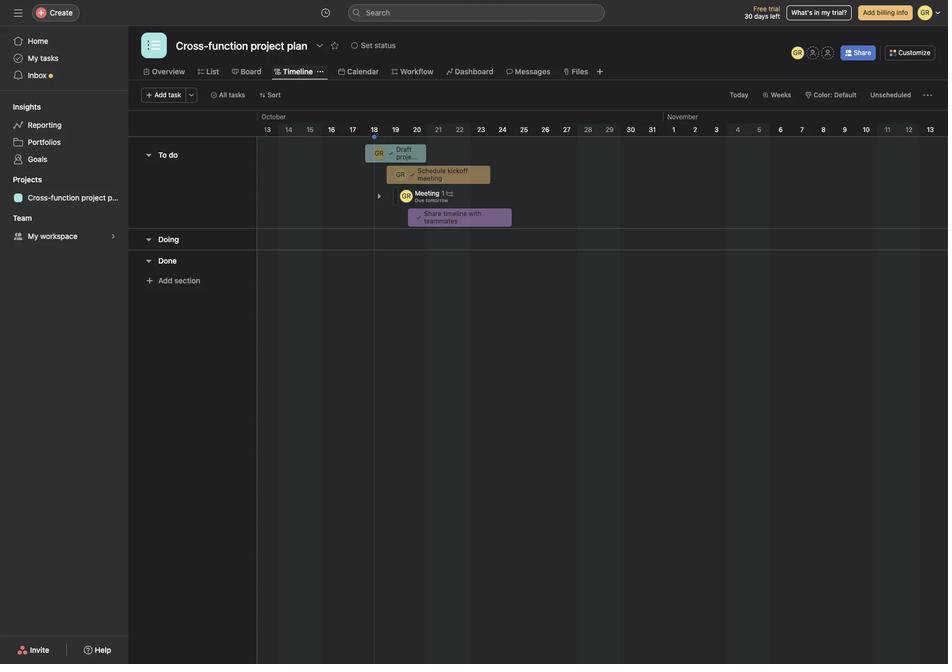 Task type: vqa. For each thing, say whether or not it's contained in the screenshot.
Mark complete image to the middle
no



Task type: locate. For each thing, give the bounding box(es) containing it.
tasks inside global element
[[40, 53, 59, 63]]

add inside button
[[863, 9, 875, 17]]

13 down 'october'
[[264, 126, 271, 134]]

0 vertical spatial tasks
[[40, 53, 59, 63]]

my workspace link
[[6, 228, 122, 245]]

add task button
[[141, 88, 186, 103]]

29
[[606, 126, 614, 134]]

0 vertical spatial project
[[396, 153, 418, 161]]

default
[[834, 91, 857, 99]]

to do
[[158, 150, 178, 159]]

21
[[435, 126, 442, 134]]

1 vertical spatial 1
[[442, 189, 445, 197]]

tasks right all
[[229, 91, 245, 99]]

0 vertical spatial share
[[854, 49, 872, 57]]

share button
[[841, 45, 876, 60]]

global element
[[0, 26, 128, 90]]

hide sidebar image
[[14, 9, 22, 17]]

1 my from the top
[[28, 53, 38, 63]]

messages
[[515, 67, 551, 76]]

days
[[755, 12, 769, 20]]

1 down november
[[673, 126, 676, 134]]

share for share timeline with teammates
[[424, 210, 442, 218]]

color: default
[[814, 91, 857, 99]]

0 horizontal spatial 30
[[627, 126, 635, 134]]

1 vertical spatial my
[[28, 232, 38, 241]]

0 vertical spatial my
[[28, 53, 38, 63]]

invite button
[[10, 641, 56, 660]]

0 vertical spatial add
[[863, 9, 875, 17]]

add to starred image
[[331, 41, 339, 50]]

dashboard
[[455, 67, 494, 76]]

create
[[50, 8, 73, 17]]

share inside share timeline with teammates
[[424, 210, 442, 218]]

customize
[[899, 49, 931, 57]]

20
[[413, 126, 421, 134]]

add for add task
[[155, 91, 167, 99]]

home link
[[6, 33, 122, 50]]

9
[[843, 126, 847, 134]]

2 my from the top
[[28, 232, 38, 241]]

gr down what's on the top of page
[[793, 49, 802, 57]]

1 left leftcount image
[[442, 189, 445, 197]]

project left plan
[[81, 193, 106, 202]]

share up default
[[854, 49, 872, 57]]

team button
[[0, 213, 32, 224]]

function
[[51, 193, 79, 202]]

billing
[[877, 9, 895, 17]]

my down "team"
[[28, 232, 38, 241]]

0 vertical spatial 1
[[673, 126, 676, 134]]

0 horizontal spatial 13
[[264, 126, 271, 134]]

add left task
[[155, 91, 167, 99]]

more actions image right unscheduled dropdown button
[[924, 91, 932, 99]]

set
[[361, 41, 373, 50]]

0 horizontal spatial 1
[[442, 189, 445, 197]]

add
[[863, 9, 875, 17], [155, 91, 167, 99], [158, 276, 173, 285]]

gr
[[793, 49, 802, 57], [375, 149, 384, 157], [396, 171, 405, 179], [402, 192, 411, 200]]

31
[[649, 126, 656, 134]]

my inside my workspace link
[[28, 232, 38, 241]]

add section button
[[141, 271, 205, 290]]

schedule
[[418, 167, 446, 175]]

free
[[754, 5, 767, 13]]

do
[[169, 150, 178, 159]]

set status
[[361, 41, 396, 50]]

add for add billing info
[[863, 9, 875, 17]]

0 horizontal spatial tasks
[[40, 53, 59, 63]]

workflow
[[400, 67, 434, 76]]

17
[[350, 126, 356, 134]]

15
[[307, 126, 314, 134]]

tasks
[[40, 53, 59, 63], [229, 91, 245, 99]]

1
[[673, 126, 676, 134], [442, 189, 445, 197]]

october
[[262, 113, 286, 121]]

show options image
[[316, 41, 324, 50]]

2
[[693, 126, 697, 134]]

more actions image right task
[[188, 92, 195, 98]]

weeks button
[[758, 88, 796, 103]]

12
[[906, 126, 913, 134]]

30 inside free trial 30 days left
[[745, 12, 753, 20]]

tasks down the home
[[40, 53, 59, 63]]

24
[[499, 126, 507, 134]]

1 vertical spatial share
[[424, 210, 442, 218]]

teammates
[[424, 217, 458, 225]]

unscheduled button
[[866, 88, 916, 103]]

2 13 from the left
[[927, 126, 934, 134]]

meeting
[[418, 174, 442, 182]]

gr down brief
[[396, 171, 405, 179]]

1 horizontal spatial tasks
[[229, 91, 245, 99]]

add inside button
[[155, 91, 167, 99]]

13 right 12
[[927, 126, 934, 134]]

my inside "my tasks" link
[[28, 53, 38, 63]]

free trial 30 days left
[[745, 5, 780, 20]]

to do button
[[158, 146, 178, 165]]

my for my tasks
[[28, 53, 38, 63]]

add left billing at the right top of the page
[[863, 9, 875, 17]]

share inside button
[[854, 49, 872, 57]]

1 horizontal spatial project
[[396, 153, 418, 161]]

0 horizontal spatial project
[[81, 193, 106, 202]]

1 horizontal spatial 1
[[673, 126, 676, 134]]

more actions image
[[924, 91, 932, 99], [188, 92, 195, 98]]

customize button
[[885, 45, 936, 60]]

add for add section
[[158, 276, 173, 285]]

all tasks button
[[206, 88, 250, 103]]

gr down 18
[[375, 149, 384, 157]]

reporting link
[[6, 117, 122, 134]]

1 vertical spatial add
[[155, 91, 167, 99]]

30 left days
[[745, 12, 753, 20]]

due
[[415, 197, 424, 203]]

timeline link
[[274, 66, 313, 78]]

25
[[520, 126, 528, 134]]

my
[[822, 9, 831, 17]]

my
[[28, 53, 38, 63], [28, 232, 38, 241]]

16
[[328, 126, 335, 134]]

portfolios
[[28, 137, 61, 147]]

30 left 31
[[627, 126, 635, 134]]

unscheduled
[[871, 91, 912, 99]]

timeline
[[443, 210, 467, 218]]

project down 20
[[396, 153, 418, 161]]

calendar link
[[339, 66, 379, 78]]

1 horizontal spatial 30
[[745, 12, 753, 20]]

collapse task list for the section to do image
[[144, 151, 153, 159]]

messages link
[[506, 66, 551, 78]]

27
[[563, 126, 571, 134]]

collapse task list for the section done image
[[144, 257, 153, 265]]

share for share
[[854, 49, 872, 57]]

november
[[668, 113, 698, 121]]

1 vertical spatial tasks
[[229, 91, 245, 99]]

share down due tomorrow
[[424, 210, 442, 218]]

search button
[[348, 4, 605, 21]]

sort button
[[254, 88, 286, 103]]

help
[[95, 646, 111, 655]]

30
[[745, 12, 753, 20], [627, 126, 635, 134]]

0 horizontal spatial share
[[424, 210, 442, 218]]

list
[[206, 67, 219, 76]]

0 vertical spatial 30
[[745, 12, 753, 20]]

1 horizontal spatial 13
[[927, 126, 934, 134]]

gr left due
[[402, 192, 411, 200]]

leftcount image
[[447, 190, 453, 197]]

board link
[[232, 66, 262, 78]]

2 vertical spatial add
[[158, 276, 173, 285]]

add inside button
[[158, 276, 173, 285]]

tasks inside dropdown button
[[229, 91, 245, 99]]

add down done button
[[158, 276, 173, 285]]

None text field
[[173, 36, 310, 55]]

1 vertical spatial project
[[81, 193, 106, 202]]

plan
[[108, 193, 122, 202]]

1 horizontal spatial share
[[854, 49, 872, 57]]

list image
[[148, 39, 160, 52]]

my up the inbox
[[28, 53, 38, 63]]



Task type: describe. For each thing, give the bounding box(es) containing it.
share timeline with teammates
[[424, 210, 482, 225]]

tasks for my tasks
[[40, 53, 59, 63]]

dashboard link
[[446, 66, 494, 78]]

home
[[28, 36, 48, 45]]

19
[[392, 126, 399, 134]]

brief
[[396, 160, 410, 169]]

1 13 from the left
[[264, 126, 271, 134]]

trial
[[769, 5, 780, 13]]

add billing info button
[[859, 5, 913, 20]]

what's
[[792, 9, 813, 17]]

calendar
[[347, 67, 379, 76]]

in
[[815, 9, 820, 17]]

timeline
[[283, 67, 313, 76]]

all tasks
[[219, 91, 245, 99]]

gr inside button
[[793, 49, 802, 57]]

list link
[[198, 66, 219, 78]]

to
[[158, 150, 167, 159]]

8
[[822, 126, 826, 134]]

add section
[[158, 276, 200, 285]]

trial?
[[832, 9, 847, 17]]

draft project brief
[[396, 146, 418, 169]]

1 vertical spatial 30
[[627, 126, 635, 134]]

11
[[885, 126, 891, 134]]

10
[[863, 126, 870, 134]]

done
[[158, 256, 177, 265]]

tomorrow
[[426, 197, 448, 203]]

goals
[[28, 155, 47, 164]]

due tomorrow
[[415, 197, 448, 203]]

team
[[13, 213, 32, 223]]

color: default button
[[801, 88, 862, 103]]

28
[[584, 126, 592, 134]]

insights element
[[0, 97, 128, 170]]

1 inside 'november 1'
[[673, 126, 676, 134]]

projects element
[[0, 170, 128, 209]]

task
[[168, 91, 181, 99]]

show subtasks for task meeting image
[[376, 193, 382, 200]]

projects button
[[0, 174, 42, 185]]

collapse task list for the section doing image
[[144, 235, 153, 244]]

today
[[730, 91, 749, 99]]

color:
[[814, 91, 833, 99]]

cross-function project plan link
[[6, 189, 122, 206]]

doing button
[[158, 230, 179, 249]]

what's in my trial?
[[792, 9, 847, 17]]

22
[[456, 126, 464, 134]]

with
[[469, 210, 482, 218]]

insights
[[13, 102, 41, 111]]

see details, my workspace image
[[110, 233, 117, 240]]

goals link
[[6, 151, 122, 168]]

5
[[758, 126, 762, 134]]

my for my workspace
[[28, 232, 38, 241]]

23
[[477, 126, 485, 134]]

help button
[[77, 641, 118, 660]]

1 horizontal spatial more actions image
[[924, 91, 932, 99]]

weeks
[[771, 91, 792, 99]]

add billing info
[[863, 9, 908, 17]]

0 horizontal spatial more actions image
[[188, 92, 195, 98]]

tab actions image
[[317, 68, 324, 75]]

search list box
[[348, 4, 605, 21]]

inbox link
[[6, 67, 122, 84]]

add task
[[155, 91, 181, 99]]

workspace
[[40, 232, 78, 241]]

teams element
[[0, 209, 128, 247]]

meeting
[[415, 189, 440, 197]]

search
[[366, 8, 390, 17]]

project inside 'link'
[[81, 193, 106, 202]]

overview
[[152, 67, 185, 76]]

done button
[[158, 251, 177, 270]]

inbox
[[28, 71, 47, 80]]

reporting
[[28, 120, 62, 129]]

history image
[[321, 9, 330, 17]]

create button
[[32, 4, 80, 21]]

overview link
[[143, 66, 185, 78]]

status
[[375, 41, 396, 50]]

26
[[542, 126, 550, 134]]

board
[[241, 67, 262, 76]]

set status button
[[347, 38, 401, 53]]

workflow link
[[392, 66, 434, 78]]

sort
[[268, 91, 281, 99]]

kickoff
[[448, 167, 468, 175]]

cross-function project plan
[[28, 193, 122, 202]]

my tasks link
[[6, 50, 122, 67]]

add tab image
[[596, 67, 604, 76]]

7
[[801, 126, 804, 134]]

tasks for all tasks
[[229, 91, 245, 99]]

today button
[[725, 88, 753, 103]]

my workspace
[[28, 232, 78, 241]]

3
[[715, 126, 719, 134]]

18
[[371, 126, 378, 134]]

gr button
[[792, 47, 804, 59]]

insights button
[[0, 102, 41, 112]]



